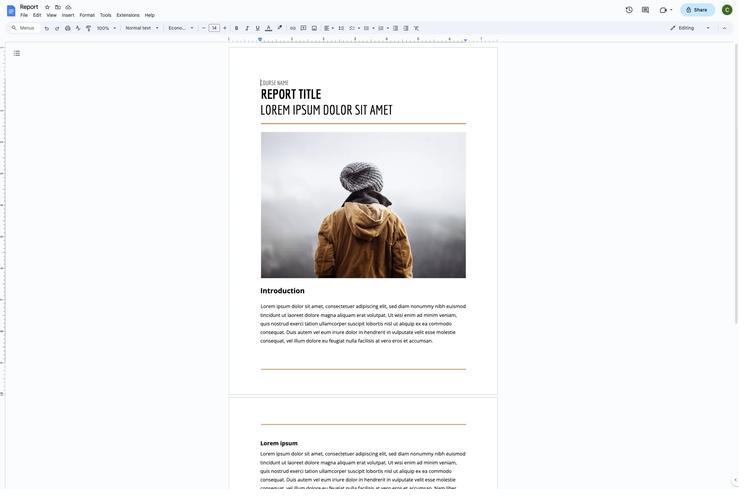 Task type: vqa. For each thing, say whether or not it's contained in the screenshot.
Background button
no



Task type: locate. For each thing, give the bounding box(es) containing it.
menu bar
[[18, 9, 158, 19]]

insert image image
[[311, 23, 318, 33]]

line & paragraph spacing image
[[338, 23, 345, 33]]

right margin image
[[464, 37, 498, 42]]

top margin image
[[0, 48, 5, 81]]

help
[[145, 12, 155, 18]]

extensions
[[117, 12, 140, 18]]

file menu item
[[18, 11, 30, 19]]

edit menu item
[[30, 11, 44, 19]]

menu bar containing file
[[18, 9, 158, 19]]

share button
[[681, 3, 716, 16]]

format menu item
[[77, 11, 98, 19]]

view
[[47, 12, 57, 18]]

normal
[[126, 25, 141, 31]]

styles list. normal text selected. option
[[126, 23, 152, 33]]

edit
[[33, 12, 41, 18]]

Font size text field
[[209, 24, 220, 32]]

bottom margin image
[[0, 362, 5, 395]]

text
[[143, 25, 151, 31]]

economica option
[[169, 23, 193, 33]]

application containing share
[[0, 0, 740, 490]]

insert menu item
[[59, 11, 77, 19]]

checklist menu image
[[356, 24, 361, 26]]

Menus field
[[8, 23, 41, 33]]

application
[[0, 0, 740, 490]]

mode and view toolbar
[[666, 21, 731, 35]]

view menu item
[[44, 11, 59, 19]]

left margin image
[[229, 37, 263, 42]]

Zoom field
[[94, 23, 119, 33]]

tools
[[100, 12, 111, 18]]

extensions menu item
[[114, 11, 142, 19]]



Task type: describe. For each thing, give the bounding box(es) containing it.
normal text
[[126, 25, 151, 31]]

1
[[228, 37, 230, 41]]

help menu item
[[142, 11, 158, 19]]

tools menu item
[[98, 11, 114, 19]]

highlight color image
[[276, 23, 284, 31]]

Font size field
[[209, 24, 223, 32]]

share
[[695, 7, 708, 13]]

Star checkbox
[[43, 3, 52, 12]]

menu bar banner
[[0, 0, 740, 490]]

format
[[80, 12, 95, 18]]

text color image
[[265, 23, 272, 31]]

editing button
[[666, 23, 716, 33]]

economica
[[169, 25, 193, 31]]

file
[[20, 12, 28, 18]]

main toolbar
[[41, 0, 422, 311]]

insert
[[62, 12, 74, 18]]

Zoom text field
[[95, 24, 111, 33]]

Rename text field
[[18, 3, 42, 11]]

menu bar inside menu bar banner
[[18, 9, 158, 19]]

editing
[[680, 25, 695, 31]]



